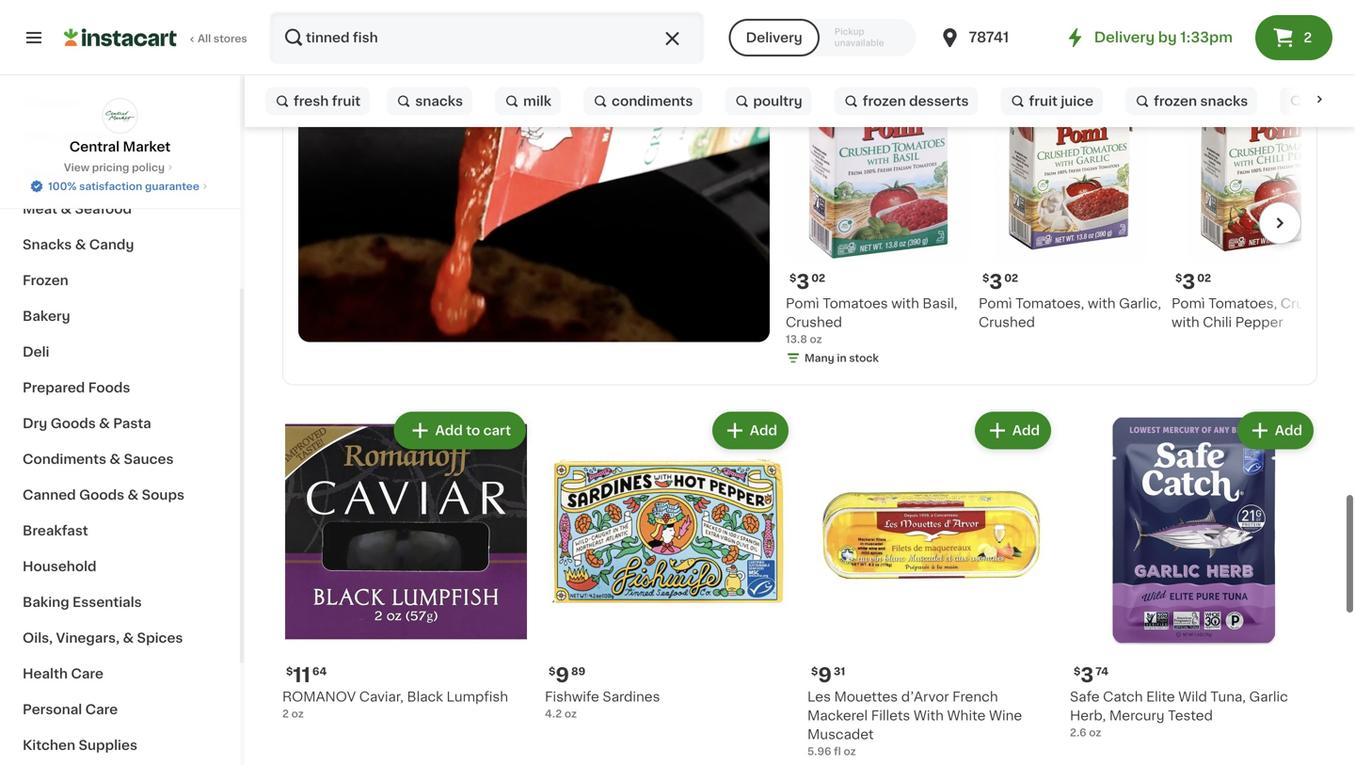 Task type: vqa. For each thing, say whether or not it's contained in the screenshot.
ben's original jasmine rice easy dinner side
no



Task type: describe. For each thing, give the bounding box(es) containing it.
health care
[[23, 667, 103, 681]]

service type group
[[729, 19, 916, 56]]

eggs
[[77, 131, 111, 144]]

safe
[[1070, 691, 1100, 704]]

with
[[914, 709, 944, 723]]

3 for pomì tomatoes, crushed, with chili pepper
[[1182, 272, 1196, 292]]

product group containing 11
[[282, 408, 530, 722]]

mackerel
[[808, 709, 868, 723]]

& left spices
[[123, 632, 134, 645]]

fishwife
[[545, 691, 599, 704]]

add button for pomì tomatoes, with garlic, crushed
[[1086, 83, 1159, 116]]

milk link
[[495, 82, 561, 120]]

by
[[1158, 31, 1177, 44]]

baking essentials
[[23, 596, 142, 609]]

central
[[69, 140, 120, 153]]

oz inside romanov caviar, black lumpfish 2 oz
[[291, 709, 304, 719]]

all stores link
[[64, 11, 248, 64]]

kitchen supplies
[[23, 739, 137, 752]]

sardines
[[603, 691, 660, 704]]

add to cart
[[435, 424, 511, 437]]

fl
[[834, 747, 841, 757]]

2 snacks from the left
[[1200, 95, 1248, 108]]

bakery
[[23, 310, 70, 323]]

desserts
[[909, 95, 969, 108]]

item carousel region
[[770, 77, 1355, 370]]

pomì tomatoes, with garlic, crushed
[[979, 297, 1162, 329]]

deli
[[23, 345, 49, 359]]

spices
[[137, 632, 183, 645]]

frozen for frozen desserts
[[863, 95, 906, 108]]

central market logo image
[[102, 98, 138, 134]]

romanov caviar, black lumpfish 2 oz
[[282, 691, 508, 719]]

goods for canned
[[79, 488, 124, 502]]

tested
[[1168, 709, 1213, 723]]

$ for pomì tomatoes, with garlic, crushed
[[983, 273, 990, 283]]

prepared foods link
[[11, 370, 229, 406]]

oils,
[[23, 632, 53, 645]]

pricing
[[92, 162, 129, 173]]

deli link
[[11, 334, 229, 370]]

wild
[[1179, 691, 1207, 704]]

market
[[123, 140, 171, 153]]

produce
[[23, 95, 80, 108]]

$ for les mouettes d'arvor french mackerel fillets with white wine muscadet
[[811, 667, 818, 677]]

canned goods & soups link
[[11, 477, 229, 513]]

64
[[312, 667, 327, 677]]

2.6
[[1070, 728, 1087, 738]]

$ for romanov caviar, black lumpfish
[[286, 667, 293, 677]]

bakery link
[[11, 298, 229, 334]]

tomatoes, for chili
[[1209, 297, 1278, 310]]

Search field
[[271, 13, 703, 62]]

snacks & candy
[[23, 238, 134, 251]]

9 for les
[[818, 666, 832, 685]]

view more
[[1189, 33, 1275, 49]]

pepper
[[1236, 316, 1284, 329]]

add to cart button
[[396, 414, 524, 448]]

catch
[[1103, 691, 1143, 704]]

& left the soups
[[128, 488, 139, 502]]

breakfast
[[23, 524, 88, 537]]

prepare link
[[1280, 82, 1355, 120]]

& inside "link"
[[61, 202, 72, 216]]

meat & seafood link
[[11, 191, 229, 227]]

condiments
[[23, 453, 106, 466]]

satisfaction
[[79, 181, 142, 192]]

dairy
[[23, 131, 59, 144]]

poultry
[[753, 95, 803, 108]]

1 snacks from the left
[[415, 95, 463, 108]]

view pricing policy
[[64, 162, 165, 173]]

many in stock
[[805, 353, 879, 363]]

& left candy
[[75, 238, 86, 251]]

with for basil,
[[892, 297, 919, 310]]

w
[[584, 22, 601, 41]]

with for garlic,
[[1088, 297, 1116, 310]]

pomì tomatoes with basil, crushed 13.8 oz
[[786, 297, 958, 345]]

0 vertical spatial tomatoes
[[476, 22, 579, 41]]

delivery by 1:33pm
[[1094, 31, 1233, 44]]

add button for pomì tomatoes with basil, crushed
[[893, 83, 966, 116]]

recommended searches element
[[260, 75, 1355, 127]]

vinegars,
[[56, 632, 120, 645]]

3 for pomì tomatoes, with garlic, crushed
[[990, 272, 1003, 292]]

$ for pomì tomatoes, crushed, with chili pepper
[[1176, 273, 1182, 283]]

tomatoes, for crushed
[[1016, 297, 1085, 310]]

fruit inside fruit juice link
[[1029, 95, 1058, 108]]

tomatoes inside pomì tomatoes with basil, crushed 13.8 oz
[[823, 297, 888, 310]]

care for health care
[[71, 667, 103, 681]]

dairy & eggs
[[23, 131, 111, 144]]

prepared
[[23, 381, 85, 394]]

tuna,
[[1211, 691, 1246, 704]]

lumpfish
[[447, 691, 508, 704]]

meat & seafood
[[23, 202, 132, 216]]

add for les mouettes d'arvor french mackerel fillets with white wine muscadet
[[1013, 424, 1040, 437]]

$ 3 02 for pomì tomatoes, with garlic, crushed
[[983, 272, 1019, 292]]

soups
[[142, 488, 184, 502]]

add inside product group
[[435, 424, 463, 437]]

fresh fruit
[[294, 95, 361, 108]]

meat
[[23, 202, 57, 216]]

$ 3 02 for pomì tomatoes, crushed, with chili pepper
[[1176, 272, 1211, 292]]

candy
[[89, 238, 134, 251]]

mouettes
[[834, 691, 898, 704]]

les mouettes d'arvor french mackerel fillets with white wine muscadet 5.96 fl oz
[[808, 691, 1022, 757]]

dry goods & pasta
[[23, 417, 151, 430]]

more
[[1233, 33, 1275, 49]]

personal care
[[23, 703, 118, 716]]

& left pasta
[[99, 417, 110, 430]]

fresh
[[294, 95, 329, 108]]

add for fishwife sardines
[[750, 424, 777, 437]]

pomì for pomì tomatoes, crushed, with chili pepper
[[1172, 297, 1205, 310]]

canned
[[23, 488, 76, 502]]

supplies
[[79, 739, 137, 752]]

$ for fishwife sardines
[[549, 667, 556, 677]]

french
[[953, 691, 998, 704]]

crushed for tomatoes
[[786, 316, 842, 329]]

frozen for frozen snacks
[[1154, 95, 1197, 108]]

chili
[[1203, 316, 1232, 329]]

& left sauces on the left of the page
[[110, 453, 121, 466]]

13.8
[[786, 334, 807, 345]]

02 for pomì tomatoes with basil, crushed
[[812, 273, 826, 283]]

central market
[[69, 140, 171, 153]]

2 inside romanov caviar, black lumpfish 2 oz
[[282, 709, 289, 719]]



Task type: locate. For each thing, give the bounding box(es) containing it.
4.2
[[545, 709, 562, 719]]

78741
[[969, 31, 1009, 44]]

2 horizontal spatial with
[[1172, 316, 1200, 329]]

delivery inside delivery button
[[746, 31, 803, 44]]

pasta
[[113, 417, 151, 430]]

crushed for tomatoes,
[[979, 316, 1035, 329]]

condiments link
[[584, 82, 703, 120]]

0 vertical spatial 2
[[1304, 31, 1312, 44]]

caviar,
[[359, 691, 404, 704]]

1 vertical spatial view
[[64, 162, 89, 173]]

with inside pomì tomatoes, with garlic, crushed
[[1088, 297, 1116, 310]]

personal
[[23, 703, 82, 716]]

$ inside $ 3 74
[[1074, 667, 1081, 677]]

add for pomì tomatoes, with garlic, crushed
[[1122, 93, 1149, 106]]

fruit
[[332, 95, 361, 108], [1029, 95, 1058, 108]]

02 for pomì tomatoes, crushed, with chili pepper
[[1197, 273, 1211, 283]]

1 $ 3 02 from the left
[[790, 272, 826, 292]]

crushed inside pomì tomatoes with basil, crushed 13.8 oz
[[786, 316, 842, 329]]

beverages
[[23, 167, 95, 180]]

fruit juice
[[1029, 95, 1094, 108]]

view for view more
[[1189, 33, 1229, 49]]

view inside view pricing policy link
[[64, 162, 89, 173]]

9 for fishwife
[[556, 666, 569, 685]]

tomatoes, up pepper
[[1209, 297, 1278, 310]]

essentials
[[73, 596, 142, 609]]

2 tomatoes, from the left
[[1209, 297, 1278, 310]]

household
[[23, 560, 97, 573]]

oz inside the les mouettes d'arvor french mackerel fillets with white wine muscadet 5.96 fl oz
[[844, 747, 856, 757]]

1 02 from the left
[[812, 273, 826, 283]]

delivery button
[[729, 19, 820, 56]]

in
[[837, 353, 847, 363]]

0 horizontal spatial with
[[892, 297, 919, 310]]

2 pomì from the left
[[979, 297, 1012, 310]]

foods
[[88, 381, 130, 394]]

crushed inside pomì tomatoes, with garlic, crushed
[[979, 316, 1035, 329]]

None search field
[[269, 11, 705, 64]]

2 crushed from the left
[[979, 316, 1035, 329]]

dry
[[23, 417, 47, 430]]

3 pomì from the left
[[1172, 297, 1205, 310]]

1 pomì from the left
[[786, 297, 819, 310]]

delivery up the poultry
[[746, 31, 803, 44]]

pomì up chili at the right top of page
[[1172, 297, 1205, 310]]

1 vertical spatial goods
[[79, 488, 124, 502]]

basil
[[606, 22, 657, 41]]

0 horizontal spatial view
[[64, 162, 89, 173]]

2 horizontal spatial pomì
[[1172, 297, 1205, 310]]

view for view pricing policy
[[64, 162, 89, 173]]

0 vertical spatial care
[[71, 667, 103, 681]]

2 $ 3 02 from the left
[[983, 272, 1019, 292]]

2 button
[[1256, 15, 1333, 60]]

2 frozen from the left
[[1154, 95, 1197, 108]]

2 fruit from the left
[[1029, 95, 1058, 108]]

tomatoes, inside pomì tomatoes, with garlic, crushed
[[1016, 297, 1085, 310]]

condiments & sauces link
[[11, 441, 229, 477]]

stock
[[849, 353, 879, 363]]

personal care link
[[11, 692, 229, 728]]

tomatoes,
[[1016, 297, 1085, 310], [1209, 297, 1278, 310]]

02 up pomì tomatoes with basil, crushed 13.8 oz at the top
[[812, 273, 826, 283]]

100%
[[48, 181, 77, 192]]

pomi
[[348, 22, 402, 41]]

fruit right fresh
[[332, 95, 361, 108]]

stores
[[214, 33, 247, 44]]

pomì right basil,
[[979, 297, 1012, 310]]

0 horizontal spatial delivery
[[746, 31, 803, 44]]

3
[[797, 272, 810, 292], [990, 272, 1003, 292], [1182, 272, 1196, 292], [1081, 666, 1094, 685]]

$ for safe catch elite wild tuna, garlic herb, mercury tested
[[1074, 667, 1081, 677]]

$
[[790, 273, 797, 283], [983, 273, 990, 283], [1176, 273, 1182, 283], [286, 667, 293, 677], [549, 667, 556, 677], [811, 667, 818, 677], [1074, 667, 1081, 677]]

condiments & sauces
[[23, 453, 174, 466]]

tomatoes, inside the pomì tomatoes, crushed, with chili pepper
[[1209, 297, 1278, 310]]

pomì for pomì tomatoes with basil, crushed 13.8 oz
[[786, 297, 819, 310]]

1 horizontal spatial 2
[[1304, 31, 1312, 44]]

oz down romanov
[[291, 709, 304, 719]]

2 horizontal spatial $ 3 02
[[1176, 272, 1211, 292]]

$ 9 31
[[811, 666, 845, 685]]

$ for pomì tomatoes with basil, crushed
[[790, 273, 797, 283]]

3 up 13.8
[[797, 272, 810, 292]]

0 vertical spatial goods
[[51, 417, 96, 430]]

$ inside $ 9 31
[[811, 667, 818, 677]]

oils, vinegars, & spices link
[[11, 620, 229, 656]]

product group
[[786, 77, 971, 370], [979, 77, 1164, 332], [1172, 77, 1355, 332], [282, 408, 530, 722], [545, 408, 793, 722], [808, 408, 1055, 759], [1070, 408, 1318, 740]]

& left eggs
[[62, 131, 73, 144]]

$ inside $ 11 64
[[286, 667, 293, 677]]

$ up the pomì tomatoes, crushed, with chili pepper
[[1176, 273, 1182, 283]]

1 vertical spatial care
[[85, 703, 118, 716]]

1 horizontal spatial with
[[1088, 297, 1116, 310]]

3 left 74
[[1081, 666, 1094, 685]]

& down 100%
[[61, 202, 72, 216]]

2 down romanov
[[282, 709, 289, 719]]

goods down condiments & sauces
[[79, 488, 124, 502]]

1 horizontal spatial tomatoes
[[823, 297, 888, 310]]

3 $ 3 02 from the left
[[1176, 272, 1211, 292]]

$ 3 02 for pomì tomatoes with basil, crushed
[[790, 272, 826, 292]]

care down vinegars,
[[71, 667, 103, 681]]

dry goods & pasta link
[[11, 406, 229, 441]]

oz right 2.6
[[1089, 728, 1102, 738]]

3 for pomì tomatoes with basil, crushed
[[797, 272, 810, 292]]

prepared foods
[[23, 381, 130, 394]]

household link
[[11, 549, 229, 584]]

3 for safe catch elite wild tuna, garlic herb, mercury tested
[[1081, 666, 1094, 685]]

9 left 89
[[556, 666, 569, 685]]

frozen left desserts
[[863, 95, 906, 108]]

0 horizontal spatial crushed
[[786, 316, 842, 329]]

11
[[293, 666, 310, 685]]

frozen desserts
[[863, 95, 969, 108]]

0 horizontal spatial $ 3 02
[[790, 272, 826, 292]]

pomì up 13.8
[[786, 297, 819, 310]]

1 horizontal spatial snacks
[[1200, 95, 1248, 108]]

with left garlic, at the right of the page
[[1088, 297, 1116, 310]]

herb,
[[1070, 709, 1106, 723]]

safe catch elite wild tuna, garlic herb, mercury tested 2.6 oz
[[1070, 691, 1288, 738]]

0 horizontal spatial 9
[[556, 666, 569, 685]]

goods
[[51, 417, 96, 430], [79, 488, 124, 502]]

pomi italian tomato products image
[[298, 19, 341, 62]]

oz right fl
[[844, 747, 856, 757]]

0 vertical spatial view
[[1189, 33, 1229, 49]]

02 up chili at the right top of page
[[1197, 273, 1211, 283]]

delivery left by
[[1094, 31, 1155, 44]]

$ left 64
[[286, 667, 293, 677]]

$ inside the $ 9 89
[[549, 667, 556, 677]]

3 up pomì tomatoes, with garlic, crushed
[[990, 272, 1003, 292]]

oz up many
[[810, 334, 822, 345]]

oz down fishwife
[[565, 709, 577, 719]]

instacart logo image
[[64, 26, 177, 49]]

with left chili at the right top of page
[[1172, 316, 1200, 329]]

tomatoes, left garlic, at the right of the page
[[1016, 297, 1085, 310]]

prepare
[[1309, 95, 1355, 108]]

$ 3 02 up pomì tomatoes, with garlic, crushed
[[983, 272, 1019, 292]]

with inside the pomì tomatoes, crushed, with chili pepper
[[1172, 316, 1200, 329]]

guarantee
[[145, 181, 199, 192]]

beverages link
[[11, 155, 229, 191]]

pomì inside pomì tomatoes with basil, crushed 13.8 oz
[[786, 297, 819, 310]]

delivery by 1:33pm link
[[1064, 26, 1233, 49]]

view pricing policy link
[[64, 160, 176, 175]]

0 horizontal spatial 02
[[812, 273, 826, 283]]

1 horizontal spatial 02
[[1005, 273, 1019, 283]]

$ 3 02
[[790, 272, 826, 292], [983, 272, 1019, 292], [1176, 272, 1211, 292]]

1 horizontal spatial delivery
[[1094, 31, 1155, 44]]

3 02 from the left
[[1197, 273, 1211, 283]]

0 horizontal spatial snacks
[[415, 95, 463, 108]]

fishwife sardines 4.2 oz
[[545, 691, 660, 719]]

frozen desserts link
[[835, 82, 978, 120]]

0 horizontal spatial fruit
[[332, 95, 361, 108]]

1 horizontal spatial 9
[[818, 666, 832, 685]]

fruit left juice
[[1029, 95, 1058, 108]]

add button for les mouettes d'arvor french mackerel fillets with white wine muscadet
[[977, 414, 1049, 448]]

1 horizontal spatial tomatoes,
[[1209, 297, 1278, 310]]

with left basil,
[[892, 297, 919, 310]]

snacks & candy link
[[11, 227, 229, 263]]

add for pomì tomatoes with basil, crushed
[[929, 93, 956, 106]]

pomì inside the pomì tomatoes, crushed, with chili pepper
[[1172, 297, 1205, 310]]

$ up 13.8
[[790, 273, 797, 283]]

to
[[466, 424, 480, 437]]

74
[[1096, 667, 1109, 677]]

baking
[[23, 596, 69, 609]]

pomì inside pomì tomatoes, with garlic, crushed
[[979, 297, 1012, 310]]

add for safe catch elite wild tuna, garlic herb, mercury tested
[[1275, 424, 1303, 437]]

frozen snacks link
[[1126, 82, 1258, 120]]

3 up the pomì tomatoes, crushed, with chili pepper
[[1182, 272, 1196, 292]]

delivery for delivery by 1:33pm
[[1094, 31, 1155, 44]]

tomatoes up 'stock'
[[823, 297, 888, 310]]

0 horizontal spatial 2
[[282, 709, 289, 719]]

2 9 from the left
[[818, 666, 832, 685]]

oz inside fishwife sardines 4.2 oz
[[565, 709, 577, 719]]

with inside pomì tomatoes with basil, crushed 13.8 oz
[[892, 297, 919, 310]]

$ up pomì tomatoes, with garlic, crushed
[[983, 273, 990, 283]]

romanov
[[282, 691, 356, 704]]

oz inside safe catch elite wild tuna, garlic herb, mercury tested 2.6 oz
[[1089, 728, 1102, 738]]

$ left 74
[[1074, 667, 1081, 677]]

add button for safe catch elite wild tuna, garlic herb, mercury tested
[[1239, 414, 1312, 448]]

1 crushed from the left
[[786, 316, 842, 329]]

1 vertical spatial tomatoes
[[823, 297, 888, 310]]

frozen link
[[11, 263, 229, 298]]

frozen down by
[[1154, 95, 1197, 108]]

0 horizontal spatial frozen
[[863, 95, 906, 108]]

frozen
[[863, 95, 906, 108], [1154, 95, 1197, 108]]

goods down the prepared foods
[[51, 417, 96, 430]]

care for personal care
[[85, 703, 118, 716]]

frozen snacks
[[1154, 95, 1248, 108]]

garlic,
[[1119, 297, 1162, 310]]

all stores
[[198, 33, 247, 44]]

2 inside button
[[1304, 31, 1312, 44]]

snacks down view more
[[1200, 95, 1248, 108]]

1 horizontal spatial fruit
[[1029, 95, 1058, 108]]

1 frozen from the left
[[863, 95, 906, 108]]

central market link
[[69, 98, 171, 156]]

$ 3 02 up 13.8
[[790, 272, 826, 292]]

9 left "31"
[[818, 666, 832, 685]]

les
[[808, 691, 831, 704]]

italian
[[406, 22, 471, 41]]

1 horizontal spatial frozen
[[1154, 95, 1197, 108]]

care up supplies
[[85, 703, 118, 716]]

d'arvor
[[901, 691, 949, 704]]

0 horizontal spatial tomatoes,
[[1016, 297, 1085, 310]]

view up 100%
[[64, 162, 89, 173]]

fruit inside fresh fruit link
[[332, 95, 361, 108]]

frozen
[[23, 274, 68, 287]]

delivery for delivery
[[746, 31, 803, 44]]

5.96
[[808, 747, 832, 757]]

goods for dry
[[51, 417, 96, 430]]

canned goods & soups
[[23, 488, 184, 502]]

snacks down italian
[[415, 95, 463, 108]]

pomì tomatoes, crushed, with chili pepper
[[1172, 297, 1341, 329]]

2 right more
[[1304, 31, 1312, 44]]

muscadet
[[808, 728, 874, 741]]

$ left "31"
[[811, 667, 818, 677]]

care
[[71, 667, 103, 681], [85, 703, 118, 716]]

kitchen
[[23, 739, 75, 752]]

1 horizontal spatial view
[[1189, 33, 1229, 49]]

black
[[407, 691, 443, 704]]

fresh fruit link
[[265, 82, 370, 120]]

31
[[834, 667, 845, 677]]

1 horizontal spatial pomì
[[979, 297, 1012, 310]]

tomatoes
[[476, 22, 579, 41], [823, 297, 888, 310]]

02 for pomì tomatoes, with garlic, crushed
[[1005, 273, 1019, 283]]

snacks link
[[387, 82, 472, 120]]

02 up pomì tomatoes, with garlic, crushed
[[1005, 273, 1019, 283]]

add button for fishwife sardines
[[714, 414, 787, 448]]

2 horizontal spatial 02
[[1197, 273, 1211, 283]]

1 horizontal spatial crushed
[[979, 316, 1035, 329]]

pomì for pomì tomatoes, with garlic, crushed
[[979, 297, 1012, 310]]

1 horizontal spatial $ 3 02
[[983, 272, 1019, 292]]

0 horizontal spatial tomatoes
[[476, 22, 579, 41]]

crushed
[[786, 316, 842, 329], [979, 316, 1035, 329]]

oz inside pomì tomatoes with basil, crushed 13.8 oz
[[810, 334, 822, 345]]

1 vertical spatial 2
[[282, 709, 289, 719]]

1 9 from the left
[[556, 666, 569, 685]]

1 fruit from the left
[[332, 95, 361, 108]]

1 tomatoes, from the left
[[1016, 297, 1085, 310]]

view right by
[[1189, 33, 1229, 49]]

tomatoes left w
[[476, 22, 579, 41]]

$ left 89
[[549, 667, 556, 677]]

all
[[198, 33, 211, 44]]

$ 3 02 up chili at the right top of page
[[1176, 272, 1211, 292]]

basil,
[[923, 297, 958, 310]]

$ 11 64
[[286, 666, 327, 685]]

breakfast link
[[11, 513, 229, 549]]

2 02 from the left
[[1005, 273, 1019, 283]]

delivery inside delivery by 1:33pm link
[[1094, 31, 1155, 44]]

0 horizontal spatial pomì
[[786, 297, 819, 310]]



